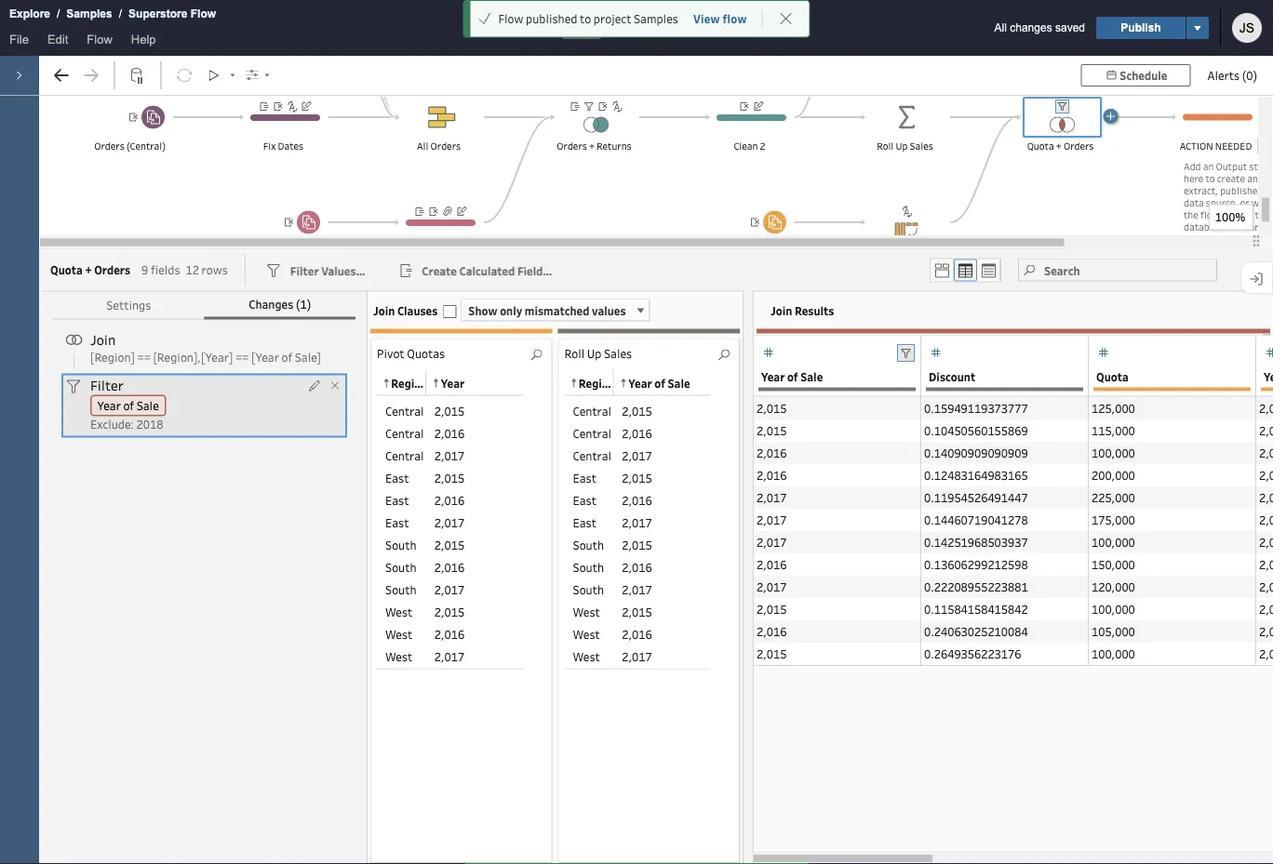 Task type: locate. For each thing, give the bounding box(es) containing it.
of inside filter year of sale exclude: 2018
[[123, 398, 134, 413]]

quota
[[1027, 140, 1054, 153], [50, 262, 83, 277], [1096, 369, 1129, 384]]

to left "a"
[[1255, 208, 1265, 221]]

file
[[9, 32, 29, 46]]

1 horizontal spatial flow
[[1201, 208, 1220, 221]]

add
[[1184, 160, 1201, 173]]

0 horizontal spatial roll up sales
[[564, 346, 632, 362]]

all for all orders
[[417, 140, 429, 153]]

1 horizontal spatial join
[[373, 303, 395, 318]]

west
[[385, 605, 413, 620], [573, 605, 600, 620], [385, 627, 413, 643], [573, 627, 600, 643], [385, 650, 413, 665], [573, 650, 600, 665]]

0 horizontal spatial +
[[85, 262, 92, 277]]

0 horizontal spatial join
[[90, 330, 116, 349]]

add an output step here to create an extract, published data source, or write the flow results to a database. to learn more, see tabsoft.co/prepsamp
[[1184, 160, 1273, 257]]

saved
[[1055, 21, 1085, 34]]

east
[[385, 471, 409, 486], [573, 471, 597, 486], [385, 493, 409, 509], [573, 493, 597, 509], [385, 516, 409, 531], [573, 516, 597, 531]]

data
[[1184, 196, 1204, 209]]

4 100,000 from the top
[[1092, 646, 1135, 661]]

2 region from the left
[[579, 376, 615, 391]]

create
[[1217, 172, 1245, 185]]

0 vertical spatial sales
[[910, 140, 933, 153]]

file button
[[0, 28, 38, 56]]

flow inside view flow link
[[723, 11, 747, 26]]

2 / from the left
[[119, 7, 122, 20]]

join left the results
[[771, 303, 792, 318]]

2 == from the left
[[235, 350, 249, 365]]

0 vertical spatial to
[[580, 11, 591, 26]]

the
[[1184, 208, 1199, 221]]

superstore up the help
[[128, 7, 187, 20]]

2,0
[[1259, 400, 1273, 416], [1259, 423, 1273, 438], [1259, 445, 1273, 460], [1259, 467, 1273, 483], [1259, 490, 1273, 505], [1259, 512, 1273, 527], [1259, 534, 1273, 550], [1259, 557, 1273, 572], [1259, 579, 1273, 594], [1259, 601, 1273, 617], [1259, 624, 1273, 639], [1259, 646, 1273, 661]]

2 2,015 2,016 2,017 2,015 2,016 2,017 2,015 2,016 2,017 2,015 2,016 2,017 from the left
[[622, 404, 652, 665]]

search image
[[527, 346, 546, 364]]

None radio
[[954, 259, 977, 282], [977, 259, 1001, 282], [954, 259, 977, 282], [977, 259, 1001, 282]]

0 horizontal spatial an
[[1203, 160, 1214, 173]]

filter
[[90, 376, 124, 394]]

1 horizontal spatial +
[[589, 140, 595, 153]]

to
[[580, 11, 591, 26], [1206, 172, 1215, 185], [1255, 208, 1265, 221]]

2 vertical spatial quota
[[1096, 369, 1129, 384]]

/ up edit on the left top of page
[[57, 7, 60, 20]]

an
[[1203, 160, 1214, 173], [1247, 172, 1258, 185]]

flow inside flow popup button
[[87, 32, 112, 46]]

join for join results
[[771, 303, 792, 318]]

extract,
[[1184, 184, 1218, 197]]

2 horizontal spatial sale
[[801, 369, 823, 384]]

needed
[[1215, 140, 1252, 153]]

12 2,0 from the top
[[1259, 646, 1273, 661]]

fix
[[263, 140, 276, 153]]

source,
[[1206, 196, 1238, 209]]

help button
[[122, 28, 165, 56]]

flow right view
[[723, 11, 747, 26]]

0 horizontal spatial ==
[[137, 350, 151, 365]]

alerts (0)
[[1208, 67, 1257, 83]]

0 horizontal spatial published
[[526, 11, 578, 26]]

7 2,0 from the top
[[1259, 534, 1273, 550]]

region down pivot quotas
[[391, 376, 428, 391]]

year
[[761, 369, 785, 384], [441, 376, 465, 391], [629, 376, 652, 391], [97, 398, 121, 413]]

year inside filter year of sale exclude: 2018
[[97, 398, 121, 413]]

changes (1)
[[249, 296, 311, 312]]

100,000 down 105,000
[[1092, 646, 1135, 661]]

output
[[1216, 160, 1247, 173]]

0 vertical spatial quota + orders
[[1027, 140, 1094, 153]]

0 vertical spatial up
[[896, 140, 908, 153]]

1 horizontal spatial published
[[1220, 184, 1263, 197]]

100,000 up 105,000
[[1092, 601, 1135, 617]]

1 horizontal spatial quota + orders
[[1027, 140, 1094, 153]]

1 vertical spatial quota
[[50, 262, 83, 277]]

1 vertical spatial to
[[1206, 172, 1215, 185]]

project
[[594, 11, 631, 26]]

0 horizontal spatial central central central east east east south south south west west west
[[385, 404, 424, 665]]

0 vertical spatial quota
[[1027, 140, 1054, 153]]

2 central central central east east east south south south west west west from the left
[[573, 404, 612, 665]]

south
[[385, 538, 416, 553], [573, 538, 604, 553], [385, 560, 416, 576], [573, 560, 604, 576], [385, 583, 416, 598], [573, 583, 604, 598]]

0 horizontal spatial 2,015 2,016 2,017 2,015 2,016 2,017 2,015 2,016 2,017 2,015 2,016 2,017
[[434, 404, 465, 665]]

an right create
[[1247, 172, 1258, 185]]

all for all changes saved
[[995, 21, 1007, 34]]

115,000
[[1092, 423, 1135, 438]]

/ right samples link
[[119, 7, 122, 20]]

explore link
[[8, 5, 51, 23]]

to right here
[[1206, 172, 1215, 185]]

2,016
[[434, 426, 465, 442], [622, 426, 652, 442], [757, 445, 787, 460], [757, 467, 787, 483], [434, 493, 465, 509], [622, 493, 652, 509], [757, 557, 787, 572], [434, 560, 465, 576], [622, 560, 652, 576], [757, 624, 787, 639], [434, 627, 465, 643], [622, 627, 652, 643]]

1 vertical spatial flow
[[1201, 208, 1220, 221]]

1 horizontal spatial /
[[119, 7, 122, 20]]

1 region from the left
[[391, 376, 428, 391]]

superstore flow
[[610, 20, 719, 36]]

1 horizontal spatial quota
[[1027, 140, 1054, 153]]

1 vertical spatial roll up sales
[[564, 346, 632, 362]]

1 horizontal spatial sales
[[910, 140, 933, 153]]

0 horizontal spatial up
[[587, 346, 602, 362]]

edit button
[[38, 28, 78, 56]]

Search text field
[[1018, 259, 1217, 282]]

samples right project
[[634, 11, 678, 26]]

1 horizontal spatial central central central east east east south south south west west west
[[573, 404, 612, 665]]

0 horizontal spatial region
[[391, 376, 428, 391]]

region for up
[[579, 376, 615, 391]]

published inside add an output step here to create an extract, published data source, or write the flow results to a database. to learn more, see tabsoft.co/prepsamp
[[1220, 184, 1263, 197]]

central
[[385, 404, 424, 419], [573, 404, 612, 419], [385, 426, 424, 442], [573, 426, 612, 442], [385, 449, 424, 464], [573, 449, 612, 464]]

see
[[1211, 232, 1227, 245]]

1 horizontal spatial ==
[[235, 350, 249, 365]]

1 vertical spatial all
[[417, 140, 429, 153]]

0 vertical spatial published
[[526, 11, 578, 26]]

0.11954526491447
[[924, 490, 1028, 505]]

0 vertical spatial flow
[[723, 11, 747, 26]]

0 horizontal spatial flow
[[723, 11, 747, 26]]

125,000 115,000 100,000 200,000 225,000 175,000 100,000 150,000 120,000 100,000 105,000 100,000
[[1092, 400, 1135, 661]]

0 horizontal spatial quota + orders
[[50, 262, 130, 277]]

2
[[760, 140, 766, 153]]

0 horizontal spatial /
[[57, 7, 60, 20]]

explore
[[9, 7, 50, 20]]

None radio
[[931, 259, 954, 282]]

join left clauses
[[373, 303, 395, 318]]

flow inside add an output step here to create an extract, published data source, or write the flow results to a database. to learn more, see tabsoft.co/prepsamp
[[1201, 208, 1220, 221]]

help
[[131, 32, 156, 46]]

100,000 down 175,000 on the right bottom of page
[[1092, 534, 1135, 550]]

4 2,0 from the top
[[1259, 467, 1273, 483]]

option group
[[930, 258, 1001, 283]]

2 horizontal spatial join
[[771, 303, 792, 318]]

0 horizontal spatial all
[[417, 140, 429, 153]]

0 vertical spatial all
[[995, 21, 1007, 34]]

1 horizontal spatial all
[[995, 21, 1007, 34]]

0 vertical spatial roll up sales
[[877, 140, 933, 153]]

join for join clauses
[[373, 303, 395, 318]]

ye
[[1264, 369, 1273, 384]]

show
[[469, 303, 498, 318]]

region for quotas
[[391, 376, 428, 391]]

1 vertical spatial published
[[1220, 184, 1263, 197]]

schedule button
[[1081, 64, 1191, 87]]

flow button
[[78, 28, 122, 56]]

to inside 'alert'
[[580, 11, 591, 26]]

/
[[57, 7, 60, 20], [119, 7, 122, 20]]

join up [region]
[[90, 330, 116, 349]]

1 central central central east east east south south south west west west from the left
[[385, 404, 424, 665]]

1 100,000 from the top
[[1092, 445, 1135, 460]]

results
[[1222, 208, 1253, 221]]

superstore
[[128, 7, 187, 20], [610, 20, 683, 36]]

1 vertical spatial roll
[[564, 346, 585, 362]]

1 horizontal spatial roll up sales
[[877, 140, 933, 153]]

join for join [region] == [region],[year] == [year of sale]
[[90, 330, 116, 349]]

100,000 down 115,000
[[1092, 445, 1135, 460]]

0 horizontal spatial quota
[[50, 262, 83, 277]]

settings
[[106, 297, 151, 313]]

search image
[[715, 346, 733, 364]]

==
[[137, 350, 151, 365], [235, 350, 249, 365]]

1 horizontal spatial 2,015 2,016 2,017 2,015 2,016 2,017 2,015 2,016 2,017 2,015 2,016 2,017
[[622, 404, 652, 665]]

year of sale
[[761, 369, 823, 384], [629, 376, 690, 391]]

step
[[1249, 160, 1269, 173]]

150,000
[[1092, 557, 1135, 572]]

central central central east east east south south south west west west
[[385, 404, 424, 665], [573, 404, 612, 665]]

1 horizontal spatial region
[[579, 376, 615, 391]]

1 2,0 from the top
[[1259, 400, 1273, 416]]

to left project
[[580, 11, 591, 26]]

0 horizontal spatial sale
[[137, 398, 159, 413]]

1 horizontal spatial up
[[896, 140, 908, 153]]

2,017
[[434, 449, 465, 464], [622, 449, 652, 464], [757, 490, 787, 505], [757, 512, 787, 527], [434, 516, 465, 531], [622, 516, 652, 531], [757, 534, 787, 550], [757, 579, 787, 594], [434, 583, 465, 598], [622, 583, 652, 598], [434, 650, 465, 665], [622, 650, 652, 665]]

values
[[592, 303, 626, 318]]

0 horizontal spatial samples
[[66, 7, 112, 20]]

roll
[[877, 140, 894, 153], [564, 346, 585, 362]]

1 2,015 2,016 2,017 2,015 2,016 2,017 2,015 2,016 2,017 2,015 2,016 2,017 from the left
[[434, 404, 465, 665]]

0 vertical spatial roll
[[877, 140, 894, 153]]

flow
[[723, 11, 747, 26], [1201, 208, 1220, 221]]

central central central east east east south south south west west west for up
[[573, 404, 612, 665]]

1 vertical spatial sales
[[604, 346, 632, 362]]

(central)
[[126, 140, 166, 153]]

exclude:
[[90, 417, 134, 432]]

0.10450560155869
[[924, 423, 1028, 438]]

1 horizontal spatial samples
[[634, 11, 678, 26]]

9
[[142, 263, 148, 278]]

view
[[693, 11, 720, 26]]

== left [year
[[235, 350, 249, 365]]

0 horizontal spatial sales
[[604, 346, 632, 362]]

== right [region]
[[137, 350, 151, 365]]

1 vertical spatial quota + orders
[[50, 262, 130, 277]]

5 2,0 from the top
[[1259, 490, 1273, 505]]

here
[[1184, 172, 1204, 185]]

region down values
[[579, 376, 615, 391]]

all orders
[[417, 140, 461, 153]]

0.13606299212598
[[924, 557, 1028, 572]]

an right add
[[1203, 160, 1214, 173]]

join inside join [region] == [region],[year] == [year of sale]
[[90, 330, 116, 349]]

samples up flow popup button
[[66, 7, 112, 20]]

105,000
[[1092, 624, 1135, 639]]

all
[[995, 21, 1007, 34], [417, 140, 429, 153]]

2 vertical spatial to
[[1255, 208, 1265, 221]]

flow right the
[[1201, 208, 1220, 221]]

0 horizontal spatial to
[[580, 11, 591, 26]]

sale inside filter year of sale exclude: 2018
[[137, 398, 159, 413]]

up
[[896, 140, 908, 153], [587, 346, 602, 362]]

0.14251968503937
[[924, 534, 1028, 550]]

explore / samples / superstore flow
[[9, 7, 216, 20]]

superstore left view
[[610, 20, 683, 36]]



Task type: vqa. For each thing, say whether or not it's contained in the screenshot.
the leftmost Quota + Orders
yes



Task type: describe. For each thing, give the bounding box(es) containing it.
[region],[year]
[[153, 350, 233, 365]]

2,015 2,016 2,017 2,015 2,016 2,017 2,015 2,016 2,017 2,015 2,016 2,017 for roll up sales
[[622, 404, 652, 665]]

10 2,0 from the top
[[1259, 601, 1273, 617]]

1 horizontal spatial an
[[1247, 172, 1258, 185]]

clean 2
[[734, 140, 766, 153]]

1 / from the left
[[57, 7, 60, 20]]

2 100,000 from the top
[[1092, 534, 1135, 550]]

11 2,0 from the top
[[1259, 624, 1273, 639]]

changes
[[1010, 21, 1052, 34]]

1 vertical spatial up
[[587, 346, 602, 362]]

samples link
[[65, 5, 113, 23]]

central central central east east east south south south west west west for quotas
[[385, 404, 424, 665]]

225,000
[[1092, 490, 1135, 505]]

1 horizontal spatial to
[[1206, 172, 1215, 185]]

2,015 2,016 2,017 2,015 2,016 2,017 2,015 2,016 2,017 2,015 2,016 2,017 for pivot quotas
[[434, 404, 465, 665]]

flow inside 'alert'
[[498, 11, 524, 26]]

0.15949119373777
[[924, 400, 1028, 416]]

2018
[[136, 417, 163, 432]]

(0)
[[1242, 67, 1257, 83]]

orders (central)
[[94, 140, 166, 153]]

(1)
[[296, 296, 311, 312]]

view flow link
[[692, 10, 748, 27]]

returns
[[597, 140, 632, 153]]

alerts
[[1208, 67, 1240, 83]]

a
[[1267, 208, 1272, 221]]

superstore flow link
[[128, 5, 217, 23]]

8 2,0 from the top
[[1259, 557, 1273, 572]]

published inside 'alert'
[[526, 11, 578, 26]]

2 horizontal spatial quota
[[1096, 369, 1129, 384]]

2 2,0 from the top
[[1259, 423, 1273, 438]]

mismatched
[[525, 303, 589, 318]]

to
[[1230, 220, 1240, 233]]

schedule
[[1120, 68, 1168, 83]]

6 2,0 from the top
[[1259, 512, 1273, 527]]

0.14090909090909
[[924, 445, 1028, 460]]

sale]
[[295, 350, 321, 365]]

join results
[[771, 303, 834, 318]]

1 horizontal spatial roll
[[877, 140, 894, 153]]

fix dates
[[263, 140, 304, 153]]

2,015 2,015 2,016 2,016 2,017 2,017 2,017 2,016 2,017 2,015 2,016 2,015
[[757, 400, 787, 661]]

success image
[[478, 12, 491, 25]]

changes
[[249, 296, 293, 312]]

2 horizontal spatial to
[[1255, 208, 1265, 221]]

[region]
[[90, 350, 135, 365]]

results
[[795, 303, 834, 318]]

0.12483164983165
[[924, 467, 1028, 483]]

clean
[[734, 140, 758, 153]]

12
[[186, 263, 199, 278]]

3 2,0 from the top
[[1259, 445, 1273, 460]]

view flow
[[693, 11, 747, 26]]

write
[[1252, 196, 1273, 209]]

0 horizontal spatial year of sale
[[629, 376, 690, 391]]

all changes saved
[[995, 21, 1085, 34]]

database.
[[1184, 220, 1228, 233]]

9 fields 12 rows
[[142, 263, 228, 278]]

125,000
[[1092, 400, 1135, 416]]

rows
[[202, 263, 228, 278]]

0.22208955223881
[[924, 579, 1028, 594]]

175,000
[[1092, 512, 1135, 527]]

action
[[1180, 140, 1213, 153]]

2,0 2,0 2,0 2,0 2,0 2,0 2,0 2,0 2,0 2,0 2,0 2,0
[[1259, 400, 1273, 661]]

join clauses
[[373, 303, 438, 318]]

flow published to project samples
[[498, 11, 678, 26]]

edit
[[47, 32, 68, 46]]

1 == from the left
[[137, 350, 151, 365]]

fields
[[151, 263, 180, 278]]

0.14460719041278
[[924, 512, 1028, 527]]

more,
[[1184, 232, 1209, 245]]

js button
[[1232, 13, 1262, 43]]

3 100,000 from the top
[[1092, 601, 1135, 617]]

0 horizontal spatial superstore
[[128, 7, 187, 20]]

1 horizontal spatial year of sale
[[761, 369, 823, 384]]

filter year of sale exclude: 2018
[[90, 376, 163, 432]]

action needed
[[1180, 140, 1252, 153]]

dates
[[278, 140, 304, 153]]

flow published to project samples alert
[[498, 10, 678, 27]]

pivot quotas
[[377, 346, 445, 362]]

0.15949119373777 0.10450560155869 0.14090909090909 0.12483164983165 0.11954526491447 0.14460719041278 0.14251968503937 0.13606299212598 0.22208955223881 0.11584158415842 0.24063025210084 0.2649356223176
[[924, 400, 1028, 661]]

9 2,0 from the top
[[1259, 579, 1273, 594]]

1 horizontal spatial superstore
[[610, 20, 683, 36]]

120,000
[[1092, 579, 1135, 594]]

0.11584158415842
[[924, 601, 1028, 617]]

show only mismatched values
[[469, 303, 626, 318]]

publish
[[1121, 21, 1161, 34]]

js
[[1240, 20, 1255, 35]]

0 horizontal spatial roll
[[564, 346, 585, 362]]

draft
[[569, 22, 594, 34]]

0.24063025210084
[[924, 624, 1028, 639]]

orders + returns
[[557, 140, 632, 153]]

or
[[1240, 196, 1250, 209]]

only
[[500, 303, 522, 318]]

2 horizontal spatial +
[[1056, 140, 1062, 153]]

of inside join [region] == [region],[year] == [year of sale]
[[281, 350, 292, 365]]

publish button
[[1096, 17, 1186, 39]]

[year
[[251, 350, 279, 365]]

samples inside the flow published to project samples 'alert'
[[634, 11, 678, 26]]

join [region] == [region],[year] == [year of sale]
[[90, 330, 321, 365]]

200,000
[[1092, 467, 1135, 483]]

show only mismatched values button
[[461, 299, 650, 322]]

pivot
[[377, 346, 405, 362]]

discount
[[929, 369, 976, 384]]

clauses
[[397, 303, 438, 318]]

1 horizontal spatial sale
[[668, 376, 690, 391]]



